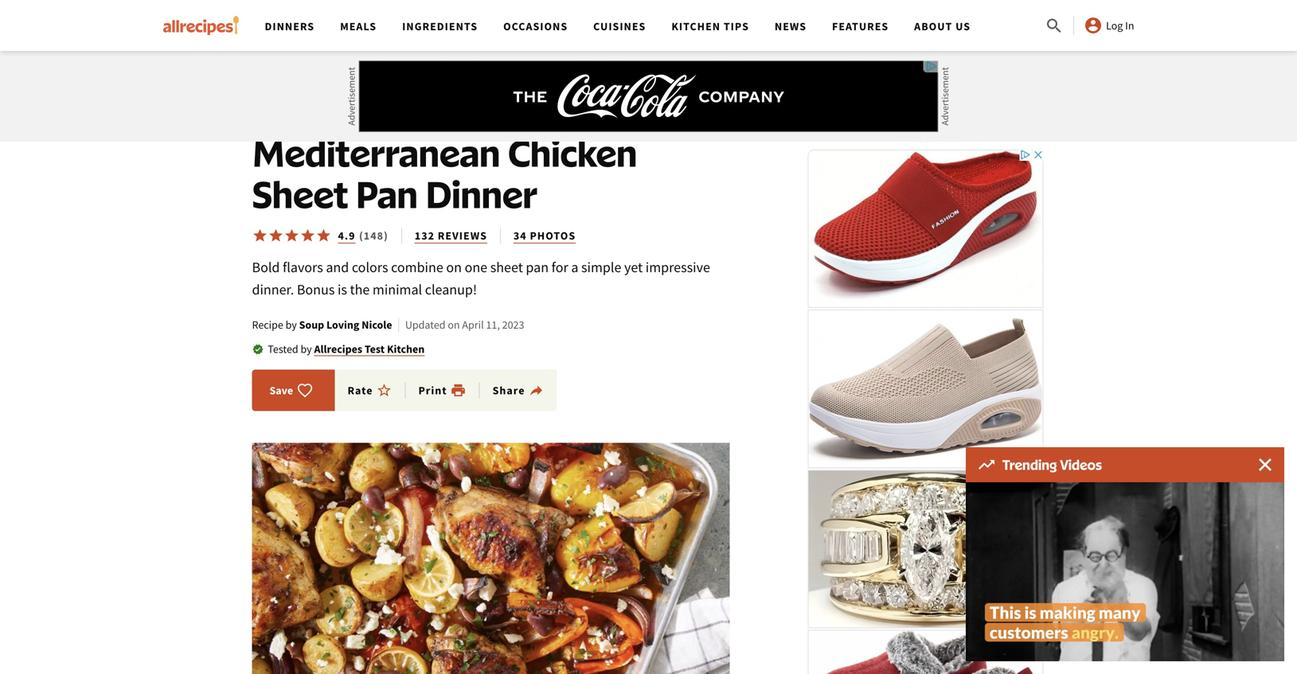 Task type: vqa. For each thing, say whether or not it's contained in the screenshot.
Newsletter
no



Task type: describe. For each thing, give the bounding box(es) containing it.
ingredients link
[[402, 19, 478, 33]]

mediterranean chicken sheet pan dinner
[[252, 130, 637, 217]]

tested by allrecipes test kitchen
[[268, 342, 425, 356]]

132
[[415, 229, 435, 243]]

(148)
[[359, 229, 388, 243]]

recipes
[[638, 82, 685, 96]]

rate
[[348, 383, 373, 398]]

updated on april 11, 2023
[[405, 318, 524, 332]]

news
[[775, 19, 807, 33]]

soup
[[299, 318, 324, 332]]

test
[[365, 342, 385, 356]]

34 photos
[[514, 229, 576, 243]]

close image
[[1259, 459, 1272, 471]]

chicken link
[[466, 79, 520, 100]]

4.9
[[338, 229, 356, 243]]

ingredients
[[402, 19, 478, 33]]

loving
[[326, 318, 359, 332]]

one
[[465, 258, 487, 276]]

dinners link
[[265, 19, 315, 33]]

meat and poultry link
[[328, 79, 442, 100]]

meat
[[330, 82, 360, 96]]

recipe by soup loving nicole
[[252, 318, 392, 332]]

kitchen tips link
[[672, 19, 749, 33]]

log
[[1106, 18, 1123, 33]]

sheet
[[252, 171, 348, 217]]

cleanup!
[[425, 281, 477, 299]]

meals link
[[340, 19, 377, 33]]

a
[[571, 258, 578, 276]]

flavors
[[283, 258, 323, 276]]

3 star image from the left
[[316, 228, 332, 244]]

and inside bold flavors and colors combine on one sheet pan for a simple yet impressive dinner. bonus is the minimal cleanup!
[[326, 258, 349, 276]]

save
[[270, 383, 293, 398]]

star empty image
[[376, 383, 392, 398]]

share image
[[528, 383, 544, 398]]

trending
[[1003, 456, 1057, 473]]

tested
[[268, 342, 298, 356]]

rate button
[[348, 383, 406, 398]]

updated
[[405, 318, 446, 332]]

share button
[[493, 383, 544, 398]]

0 vertical spatial and
[[363, 82, 386, 96]]

chevron_right image for meat and poultry
[[443, 80, 462, 99]]

dinner
[[426, 171, 537, 217]]

chicken for chicken
[[468, 82, 518, 96]]

4.9 (148)
[[338, 229, 388, 243]]

search image
[[1045, 16, 1064, 36]]

by for tested
[[301, 342, 312, 356]]

navigation containing dinners
[[252, 0, 1045, 51]]

1 star image from the left
[[268, 228, 284, 244]]

simple
[[581, 258, 621, 276]]

videos
[[1060, 456, 1102, 473]]

april
[[462, 318, 484, 332]]

1 star image from the left
[[252, 228, 268, 244]]

dinner.
[[252, 281, 294, 299]]

nicole
[[362, 318, 392, 332]]

on inside bold flavors and colors combine on one sheet pan for a simple yet impressive dinner. bonus is the minimal cleanup!
[[446, 258, 462, 276]]

video player application
[[966, 483, 1284, 662]]

recipe
[[252, 318, 283, 332]]

bold
[[252, 258, 280, 276]]

0 vertical spatial advertisement region
[[359, 61, 938, 132]]

combine
[[391, 258, 443, 276]]

meals
[[340, 19, 377, 33]]

1 horizontal spatial kitchen
[[672, 19, 721, 33]]

print button
[[418, 383, 466, 398]]

reviews
[[438, 229, 487, 243]]

features
[[832, 19, 889, 33]]

account image
[[1084, 16, 1103, 35]]



Task type: locate. For each thing, give the bounding box(es) containing it.
on left april
[[448, 318, 460, 332]]

navigation
[[252, 0, 1045, 51]]

log in link
[[1084, 16, 1134, 35]]

star image up flavors
[[300, 228, 316, 244]]

11,
[[486, 318, 500, 332]]

log in
[[1106, 18, 1134, 33]]

0 horizontal spatial and
[[326, 258, 349, 276]]

0 horizontal spatial star image
[[252, 228, 268, 244]]

pan
[[526, 258, 549, 276]]

2 star image from the left
[[300, 228, 316, 244]]

chicken left thigh
[[546, 82, 596, 96]]

for
[[552, 258, 568, 276]]

by for recipe
[[286, 318, 297, 332]]

advertisement region
[[359, 61, 938, 132], [806, 148, 1045, 674]]

by left soup
[[286, 318, 297, 332]]

1 chevron_right image from the left
[[443, 80, 462, 99]]

minimal
[[373, 281, 422, 299]]

print
[[418, 383, 447, 398]]

chevron_right image
[[443, 80, 462, 99], [521, 80, 540, 99]]

1 horizontal spatial and
[[363, 82, 386, 96]]

impressive
[[646, 258, 710, 276]]

looking down at a sheet pan of mediterranean chicken dinner. image
[[252, 443, 730, 674]]

on
[[446, 258, 462, 276], [448, 318, 460, 332]]

and right meat
[[363, 82, 386, 96]]

save button
[[265, 383, 318, 398]]

share
[[493, 383, 525, 398]]

about
[[914, 19, 953, 33]]

colors
[[352, 258, 388, 276]]

kitchen down updated
[[387, 342, 425, 356]]

1 horizontal spatial chevron_right image
[[521, 80, 540, 99]]

0 vertical spatial by
[[286, 318, 297, 332]]

photos
[[530, 229, 576, 243]]

by right tested
[[301, 342, 312, 356]]

on left one
[[446, 258, 462, 276]]

about us
[[914, 19, 971, 33]]

chicken thigh recipes
[[546, 82, 685, 96]]

chicken thigh recipes link
[[544, 79, 688, 100]]

star image
[[268, 228, 284, 244], [284, 228, 300, 244], [316, 228, 332, 244]]

about us link
[[914, 19, 971, 33]]

1 vertical spatial on
[[448, 318, 460, 332]]

us
[[956, 19, 971, 33]]

0 horizontal spatial chevron_right image
[[443, 80, 462, 99]]

occasions link
[[503, 19, 568, 33]]

sheet
[[490, 258, 523, 276]]

0 vertical spatial on
[[446, 258, 462, 276]]

meat and poultry
[[330, 82, 440, 96]]

and up is
[[326, 258, 349, 276]]

home image
[[163, 16, 239, 35]]

chicken for chicken thigh recipes
[[546, 82, 596, 96]]

poultry
[[389, 82, 440, 96]]

occasions
[[503, 19, 568, 33]]

bonus
[[297, 281, 335, 299]]

and
[[363, 82, 386, 96], [326, 258, 349, 276]]

kitchen tips
[[672, 19, 749, 33]]

tips
[[724, 19, 749, 33]]

34
[[514, 229, 527, 243]]

chicken down chicken thigh recipes
[[508, 130, 637, 176]]

0 horizontal spatial kitchen
[[387, 342, 425, 356]]

0 vertical spatial kitchen
[[672, 19, 721, 33]]

0 horizontal spatial by
[[286, 318, 297, 332]]

is
[[338, 281, 347, 299]]

star image up flavors
[[284, 228, 300, 244]]

mediterranean
[[252, 130, 500, 176]]

1 vertical spatial and
[[326, 258, 349, 276]]

star image left 4.9
[[316, 228, 332, 244]]

bold flavors and colors combine on one sheet pan for a simple yet impressive dinner. bonus is the minimal cleanup!
[[252, 258, 710, 299]]

chicken
[[468, 82, 518, 96], [546, 82, 596, 96], [508, 130, 637, 176]]

star image up bold
[[268, 228, 284, 244]]

dinners
[[265, 19, 315, 33]]

1 vertical spatial kitchen
[[387, 342, 425, 356]]

thigh
[[599, 82, 635, 96]]

chevron_right image right poultry
[[443, 80, 462, 99]]

1 vertical spatial advertisement region
[[806, 148, 1045, 674]]

cuisines link
[[593, 19, 646, 33]]

in
[[1125, 18, 1134, 33]]

1 horizontal spatial by
[[301, 342, 312, 356]]

kitchen left tips
[[672, 19, 721, 33]]

features link
[[832, 19, 889, 33]]

star image
[[252, 228, 268, 244], [300, 228, 316, 244]]

yet
[[624, 258, 643, 276]]

1 horizontal spatial star image
[[300, 228, 316, 244]]

kitchen
[[672, 19, 721, 33], [387, 342, 425, 356]]

news link
[[775, 19, 807, 33]]

chicken inside mediterranean chicken sheet pan dinner
[[508, 130, 637, 176]]

the
[[350, 281, 370, 299]]

allrecipes test kitchen link
[[314, 342, 425, 356]]

allrecipes
[[314, 342, 362, 356]]

132 reviews
[[415, 229, 487, 243]]

by
[[286, 318, 297, 332], [301, 342, 312, 356]]

chevron_right image right chicken link
[[521, 80, 540, 99]]

cuisines
[[593, 19, 646, 33]]

trending videos
[[1003, 456, 1102, 473]]

trending image
[[979, 460, 995, 470]]

chevron_right image for chicken
[[521, 80, 540, 99]]

2 star image from the left
[[284, 228, 300, 244]]

chicken down occasions link
[[468, 82, 518, 96]]

1 vertical spatial by
[[301, 342, 312, 356]]

print image
[[450, 383, 466, 398]]

star image up bold
[[252, 228, 268, 244]]

pan
[[356, 171, 418, 217]]

favorite image
[[297, 383, 313, 398]]

2 chevron_right image from the left
[[521, 80, 540, 99]]

2023
[[502, 318, 524, 332]]



